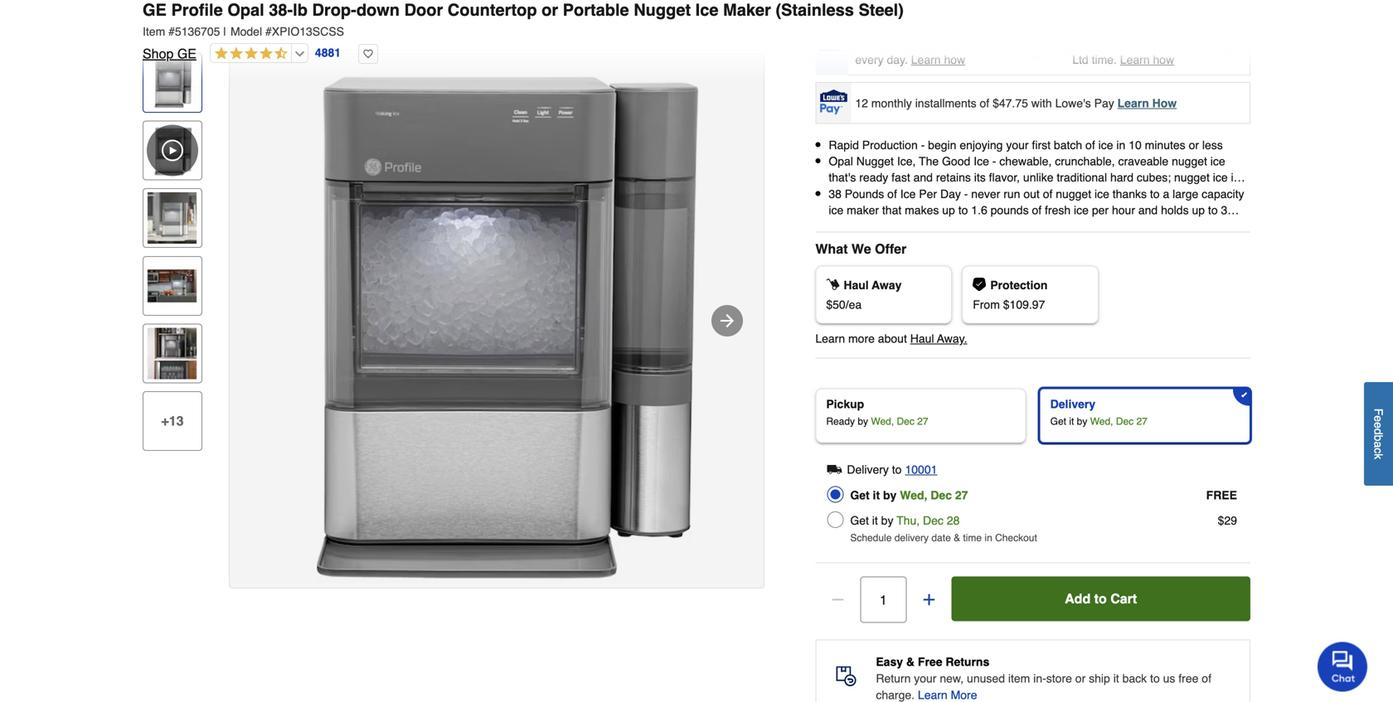 Task type: locate. For each thing, give the bounding box(es) containing it.
eligible
[[914, 37, 951, 50]]

0 vertical spatial or
[[542, 0, 558, 19]]

1 vertical spatial or
[[1189, 139, 1200, 152]]

12
[[1097, 37, 1110, 50], [856, 96, 869, 110]]

ge down 5136705
[[177, 46, 197, 61]]

3
[[1222, 204, 1228, 217]]

pounds
[[845, 187, 885, 201]]

2 horizontal spatial a
[[1373, 442, 1386, 448]]

0 horizontal spatial ice
[[696, 0, 719, 19]]

arrow right image
[[718, 311, 738, 331]]

0 horizontal spatial &
[[907, 656, 915, 669]]

us
[[1164, 673, 1176, 686]]

0 horizontal spatial haul
[[844, 279, 869, 292]]

capacity
[[1202, 187, 1245, 201]]

about
[[878, 332, 908, 346]]

0 horizontal spatial nugget
[[634, 0, 691, 19]]

what
[[816, 241, 848, 257]]

ice down retains on the right top of page
[[948, 187, 963, 201]]

1 horizontal spatial away
[[938, 332, 965, 346]]

1 horizontal spatial 27
[[956, 489, 969, 502]]

10001 button
[[906, 460, 938, 480]]

1 horizontal spatial learn how button
[[1121, 51, 1175, 68]]

item number 5 1 3 6 7 0 5 and model number x p i o 1 3 s c s s element
[[143, 23, 1251, 40]]

by for schedule delivery date & time in checkout
[[882, 514, 894, 528]]

0 vertical spatial &
[[954, 533, 961, 544]]

pounds down run
[[991, 204, 1029, 217]]

1 horizontal spatial ice
[[901, 187, 916, 201]]

of right free
[[1202, 673, 1212, 686]]

2 # from the left
[[265, 25, 272, 38]]

opal
[[228, 0, 264, 19], [829, 155, 854, 168]]

0 horizontal spatial wed,
[[871, 416, 895, 428]]

2 vertical spatial ice
[[901, 187, 916, 201]]

by inside the "get it by thu, dec 28 schedule delivery date & time in checkout"
[[882, 514, 894, 528]]

with
[[1073, 37, 1094, 50], [1032, 96, 1053, 110]]

to left "1.6"
[[959, 204, 969, 217]]

1 vertical spatial get
[[851, 489, 870, 502]]

or left ship
[[1076, 673, 1086, 686]]

0 horizontal spatial with
[[1032, 96, 1053, 110]]

other
[[1197, 187, 1224, 201]]

ship
[[1089, 673, 1111, 686]]

#
[[169, 25, 175, 38], [265, 25, 272, 38]]

learn how button for on
[[912, 51, 966, 68]]

dec inside the "get it by thu, dec 28 schedule delivery date & time in checkout"
[[923, 514, 944, 528]]

financing.
[[1188, 37, 1238, 50]]

learn down eligible
[[912, 53, 941, 66]]

1 vertical spatial your
[[915, 673, 937, 686]]

1 horizontal spatial with
[[1073, 37, 1094, 50]]

0 horizontal spatial 27
[[918, 416, 929, 428]]

day
[[941, 187, 962, 201]]

it
[[1070, 416, 1075, 428], [873, 489, 880, 502], [873, 514, 878, 528], [1114, 673, 1120, 686]]

of down out at right
[[1033, 204, 1042, 217]]

2 vertical spatial get
[[851, 514, 869, 528]]

1 horizontal spatial opal
[[829, 155, 854, 168]]

learn how for on
[[912, 53, 966, 66]]

0 vertical spatial in
[[1117, 139, 1126, 152]]

5%
[[995, 20, 1011, 33]]

is up capacity in the top of the page
[[1232, 171, 1240, 184]]

made
[[829, 187, 858, 201]]

when
[[901, 20, 929, 33]]

by inside delivery get it by wed, dec 27
[[1077, 416, 1088, 428]]

learn how button down eligible
[[912, 51, 966, 68]]

it inside easy & free returns return your new, unused item in-store or ship it back to us free of charge.
[[1114, 673, 1120, 686]]

in inside the rapid production - begin enjoying your first batch of ice in 10 minutes or less opal nugget ice, the good ice - chewable, crunchable, craveable nugget ice that's ready fast and retains its flavor, unlike traditional hard cubes; nugget ice is made from compacted ice flakes and is perfect for cocktails, sodas and other beverages
[[1117, 139, 1126, 152]]

1 horizontal spatial wed,
[[900, 489, 928, 502]]

your inside easy & free returns return your new, unused item in-store or ship it back to us free of charge.
[[915, 673, 937, 686]]

learn how button
[[912, 51, 966, 68], [1121, 51, 1175, 68]]

0 horizontal spatial or
[[542, 0, 558, 19]]

away inside haul away $50/ea
[[872, 279, 902, 292]]

1 how from the left
[[945, 53, 966, 66]]

by for wed, dec 27
[[884, 489, 897, 502]]

learn right pay
[[1118, 96, 1150, 110]]

2 horizontal spatial -
[[993, 155, 997, 168]]

learn left more at the top of the page
[[816, 332, 846, 346]]

cocktails,
[[1089, 187, 1137, 201]]

or inside the rapid production - begin enjoying your first batch of ice in 10 minutes or less opal nugget ice, the good ice - chewable, crunchable, craveable nugget ice that's ready fast and retains its flavor, unlike traditional hard cubes; nugget ice is made from compacted ice flakes and is perfect for cocktails, sodas and other beverages
[[1189, 139, 1200, 152]]

charge.
[[876, 689, 915, 702]]

1 horizontal spatial nugget
[[857, 155, 894, 168]]

or left less on the top right
[[1189, 139, 1200, 152]]

0 vertical spatial your
[[1007, 139, 1029, 152]]

or
[[1032, 40, 1047, 51]]

date
[[932, 533, 951, 544]]

in left 10
[[1117, 139, 1126, 152]]

f e e d b a c k
[[1373, 409, 1386, 460]]

|
[[223, 25, 226, 38]]

ice,
[[898, 155, 916, 168]]

nugget inside ge profile opal 38-lb drop-down door countertop or portable nugget ice maker (stainless steel) item # 5136705 | model # xpio13scss
[[634, 0, 691, 19]]

to left us
[[1151, 673, 1161, 686]]

4.5 stars image
[[211, 46, 288, 62]]

is right run
[[1022, 187, 1031, 201]]

1 horizontal spatial haul
[[911, 332, 935, 346]]

learn more
[[918, 689, 978, 702]]

& left free
[[907, 656, 915, 669]]

down
[[357, 0, 400, 19]]

up down day
[[943, 204, 956, 217]]

ge up the item
[[143, 0, 167, 19]]

nugget down traditional
[[1056, 187, 1092, 201]]

0 vertical spatial with
[[1073, 37, 1094, 50]]

in
[[1117, 139, 1126, 152], [985, 533, 993, 544]]

1 horizontal spatial a
[[1164, 187, 1170, 201]]

time right date
[[964, 533, 982, 544]]

2 learn how from the left
[[1121, 53, 1175, 66]]

option group
[[809, 382, 1258, 450]]

learn how down special
[[1121, 53, 1175, 66]]

your for enjoying
[[1007, 139, 1029, 152]]

nugget down less on the top right
[[1172, 155, 1208, 168]]

traditional
[[1057, 171, 1108, 184]]

1 vertical spatial ice
[[974, 155, 990, 168]]

nugget
[[1172, 155, 1208, 168], [1175, 171, 1210, 184], [1056, 187, 1092, 201]]

1 vertical spatial pounds
[[829, 220, 867, 233]]

of
[[980, 96, 990, 110], [1086, 139, 1096, 152], [888, 187, 898, 201], [1043, 187, 1053, 201], [1033, 204, 1042, 217], [1202, 673, 1212, 686]]

0 vertical spatial nugget
[[634, 0, 691, 19]]

and up 'per'
[[914, 171, 933, 184]]

ice up crunchable,
[[1099, 139, 1114, 152]]

ice inside ge profile opal 38-lb drop-down door countertop or portable nugget ice maker (stainless steel) item # 5136705 | model # xpio13scss
[[696, 0, 719, 19]]

and down sodas
[[1139, 204, 1158, 217]]

1 horizontal spatial delivery
[[1051, 398, 1096, 411]]

haul inside haul away $50/ea
[[844, 279, 869, 292]]

0 vertical spatial ge
[[143, 0, 167, 19]]

purchases
[[954, 37, 1007, 50]]

# right model
[[265, 25, 272, 38]]

with up ltd
[[1073, 37, 1094, 50]]

opal inside the rapid production - begin enjoying your first batch of ice in 10 minutes or less opal nugget ice, the good ice - chewable, crunchable, craveable nugget ice that's ready fast and retains its flavor, unlike traditional hard cubes; nugget ice is made from compacted ice flakes and is perfect for cocktails, sodas and other beverages
[[829, 155, 854, 168]]

learn down new,
[[918, 689, 948, 702]]

pay
[[1095, 96, 1115, 110]]

haul up the $50/ea
[[844, 279, 869, 292]]

2 horizontal spatial 27
[[1137, 416, 1148, 428]]

0 vertical spatial a
[[1164, 187, 1170, 201]]

0 horizontal spatial delivery
[[847, 463, 889, 477]]

0 vertical spatial opal
[[228, 0, 264, 19]]

ice down fast
[[901, 187, 916, 201]]

time
[[893, 220, 915, 233], [964, 533, 982, 544]]

2 how from the left
[[1154, 53, 1175, 66]]

27 for pickup ready by wed, dec 27
[[918, 416, 929, 428]]

0 horizontal spatial learn how
[[912, 53, 966, 66]]

learn
[[912, 53, 941, 66], [1121, 53, 1150, 66], [1118, 96, 1150, 110], [816, 332, 846, 346], [918, 689, 948, 702]]

1 vertical spatial a
[[883, 220, 890, 233]]

and down flavor,
[[1000, 187, 1019, 201]]

less
[[1203, 139, 1224, 152]]

ge  #xpio13scss image
[[230, 54, 764, 588]]

1 vertical spatial time
[[964, 533, 982, 544]]

1 vertical spatial ge
[[177, 46, 197, 61]]

away right about
[[938, 332, 965, 346]]

beverages
[[829, 204, 883, 217]]

pickup
[[827, 398, 865, 411]]

nugget inside 38 pounds of ice per day - never run out of nugget ice thanks to a large capacity ice maker that makes up to 1.6 pounds of fresh ice per hour and holds up to 3 pounds at a time
[[1056, 187, 1092, 201]]

ge profile opal 38-lb drop-down door countertop or portable nugget ice maker (stainless steel) item # 5136705 | model # xpio13scss
[[143, 0, 904, 38]]

12 up 'time.'
[[1097, 37, 1110, 50]]

nugget up large
[[1175, 171, 1210, 184]]

wed,
[[871, 416, 895, 428], [1091, 416, 1114, 428], [900, 489, 928, 502]]

f e e d b a c k button
[[1365, 383, 1394, 486]]

1 # from the left
[[169, 25, 175, 38]]

e up d
[[1373, 416, 1386, 423]]

- up the
[[921, 139, 925, 152]]

learn more link
[[918, 687, 978, 703]]

1 vertical spatial opal
[[829, 155, 854, 168]]

shop ge
[[143, 46, 197, 61]]

0 horizontal spatial 12
[[856, 96, 869, 110]]

wed, inside delivery get it by wed, dec 27
[[1091, 416, 1114, 428]]

27 inside pickup ready by wed, dec 27
[[918, 416, 929, 428]]

and
[[914, 171, 933, 184], [1000, 187, 1019, 201], [1175, 187, 1194, 201], [1139, 204, 1158, 217]]

in inside the "get it by thu, dec 28 schedule delivery date & time in checkout"
[[985, 533, 993, 544]]

0 vertical spatial ice
[[696, 0, 719, 19]]

payments
[[1173, 20, 1223, 33]]

profile
[[171, 0, 223, 19]]

1 vertical spatial -
[[993, 155, 997, 168]]

truck filled image
[[827, 463, 842, 477]]

1 horizontal spatial -
[[965, 187, 969, 201]]

$29
[[1219, 514, 1238, 528]]

2 horizontal spatial ice
[[974, 155, 990, 168]]

delivery inside delivery get it by wed, dec 27
[[1051, 398, 1096, 411]]

haul away $50/ea
[[827, 279, 902, 312]]

your down free
[[915, 673, 937, 686]]

and up holds
[[1175, 187, 1194, 201]]

dec inside delivery get it by wed, dec 27
[[1117, 416, 1134, 428]]

ice up capacity in the top of the page
[[1214, 171, 1228, 184]]

0 vertical spatial -
[[921, 139, 925, 152]]

opal up model
[[228, 0, 264, 19]]

learn down the month at right top
[[1121, 53, 1150, 66]]

suggested
[[1116, 20, 1170, 33]]

or inside easy & free returns return your new, unused item in-store or ship it back to us free of charge.
[[1076, 673, 1086, 686]]

free
[[1207, 489, 1238, 502]]

0 horizontal spatial #
[[169, 25, 175, 38]]

0 horizontal spatial -
[[921, 139, 925, 152]]

get for get it by thu, dec 28 schedule delivery date & time in checkout
[[851, 514, 869, 528]]

-
[[921, 139, 925, 152], [993, 155, 997, 168], [965, 187, 969, 201]]

0 horizontal spatial how
[[945, 53, 966, 66]]

lb
[[293, 0, 308, 19]]

lowes pay logo image
[[818, 90, 851, 114]]

2 vertical spatial -
[[965, 187, 969, 201]]

sodas
[[1140, 187, 1171, 201]]

ice down '38'
[[829, 204, 844, 217]]

nugget up item number 5 1 3 6 7 0 5 and model number x p i o 1 3 s c s s element
[[634, 0, 691, 19]]

your inside the rapid production - begin enjoying your first batch of ice in 10 minutes or less opal nugget ice, the good ice - chewable, crunchable, craveable nugget ice that's ready fast and retains its flavor, unlike traditional hard cubes; nugget ice is made from compacted ice flakes and is perfect for cocktails, sodas and other beverages
[[1007, 139, 1029, 152]]

day.
[[887, 53, 908, 66]]

1 vertical spatial in
[[985, 533, 993, 544]]

nugget up ready
[[857, 155, 894, 168]]

1 vertical spatial nugget
[[857, 155, 894, 168]]

unused
[[967, 673, 1006, 686]]

1 vertical spatial is
[[1022, 187, 1031, 201]]

time down that
[[893, 220, 915, 233]]

0 vertical spatial get
[[1051, 416, 1067, 428]]

up down other
[[1193, 204, 1206, 217]]

0 horizontal spatial learn how button
[[912, 51, 966, 68]]

plus image
[[921, 592, 938, 609]]

that
[[883, 204, 902, 217]]

ge
[[143, 0, 167, 19], [177, 46, 197, 61]]

compacted
[[888, 187, 945, 201]]

2 vertical spatial or
[[1076, 673, 1086, 686]]

haul right about
[[911, 332, 935, 346]]

how down eligible
[[945, 53, 966, 66]]

more
[[951, 689, 978, 702]]

1 horizontal spatial how
[[1154, 53, 1175, 66]]

makes
[[905, 204, 940, 217]]

Stepper number input field with increment and decrement buttons number field
[[861, 577, 907, 624]]

wed, for ready
[[871, 416, 895, 428]]

dec for get it by wed, dec 27
[[931, 489, 952, 502]]

ice down less on the top right
[[1211, 155, 1226, 168]]

12 monthly installments of $47.75 with lowe's pay learn how
[[856, 96, 1177, 110]]

to left the 3
[[1209, 204, 1218, 217]]

0 vertical spatial away
[[872, 279, 902, 292]]

0 horizontal spatial pounds
[[829, 220, 867, 233]]

$109.97
[[1004, 298, 1046, 312]]

a up the k at the bottom of the page
[[1373, 442, 1386, 448]]

0 vertical spatial time
[[893, 220, 915, 233]]

12 right lowes pay logo
[[856, 96, 869, 110]]

- inside 38 pounds of ice per day - never run out of nugget ice thanks to a large capacity ice maker that makes up to 1.6 pounds of fresh ice per hour and holds up to 3 pounds at a time
[[965, 187, 969, 201]]

2 learn how button from the left
[[1121, 51, 1175, 68]]

opal inside ge profile opal 38-lb drop-down door countertop or portable nugget ice maker (stainless steel) item # 5136705 | model # xpio13scss
[[228, 0, 264, 19]]

1 horizontal spatial or
[[1076, 673, 1086, 686]]

get inside the "get it by thu, dec 28 schedule delivery date & time in checkout"
[[851, 514, 869, 528]]

heart outline image
[[358, 44, 378, 64]]

pounds
[[991, 204, 1029, 217], [829, 220, 867, 233]]

2 horizontal spatial wed,
[[1091, 416, 1114, 428]]

1 vertical spatial &
[[907, 656, 915, 669]]

1 horizontal spatial your
[[1007, 139, 1029, 152]]

how
[[945, 53, 966, 66], [1154, 53, 1175, 66]]

1 learn how button from the left
[[912, 51, 966, 68]]

a up holds
[[1164, 187, 1170, 201]]

0 horizontal spatial your
[[915, 673, 937, 686]]

ice up item number 5 1 3 6 7 0 5 and model number x p i o 1 3 s c s s element
[[696, 0, 719, 19]]

1 vertical spatial 12
[[856, 96, 869, 110]]

0 vertical spatial pounds
[[991, 204, 1029, 217]]

0 horizontal spatial opal
[[228, 0, 264, 19]]

away down offer
[[872, 279, 902, 292]]

1 horizontal spatial time
[[964, 533, 982, 544]]

dec for get it by thu, dec 28 schedule delivery date & time in checkout
[[923, 514, 944, 528]]

0 vertical spatial 12
[[1097, 37, 1110, 50]]

to right the add
[[1095, 592, 1107, 607]]

e up b
[[1373, 423, 1386, 429]]

ge  #xpio13scss - thumbnail2 image
[[147, 193, 198, 244]]

opal up the that's
[[829, 155, 854, 168]]

1 horizontal spatial learn how
[[1121, 53, 1175, 66]]

e
[[1373, 416, 1386, 423], [1373, 423, 1386, 429]]

in left checkout
[[985, 533, 993, 544]]

& inside the "get it by thu, dec 28 schedule delivery date & time in checkout"
[[954, 533, 961, 544]]

your up chewable,
[[1007, 139, 1029, 152]]

maker
[[724, 0, 771, 19]]

1 vertical spatial nugget
[[1175, 171, 1210, 184]]

1 horizontal spatial 12
[[1097, 37, 1110, 50]]

- up flavor,
[[993, 155, 997, 168]]

1 learn how from the left
[[912, 53, 966, 66]]

away
[[872, 279, 902, 292], [938, 332, 965, 346]]

pickup ready by wed, dec 27
[[827, 398, 929, 428]]

pounds down beverages
[[829, 220, 867, 233]]

ice down enjoying
[[974, 155, 990, 168]]

wed, inside pickup ready by wed, dec 27
[[871, 416, 895, 428]]

0 vertical spatial delivery
[[1051, 398, 1096, 411]]

1 vertical spatial delivery
[[847, 463, 889, 477]]

delivery
[[1051, 398, 1096, 411], [847, 463, 889, 477]]

dec inside pickup ready by wed, dec 27
[[897, 416, 915, 428]]

get inside delivery get it by wed, dec 27
[[1051, 416, 1067, 428]]

wed, for wed, dec 27
[[900, 489, 928, 502]]

by inside pickup ready by wed, dec 27
[[858, 416, 869, 428]]

1 horizontal spatial in
[[1117, 139, 1126, 152]]

0 horizontal spatial in
[[985, 533, 993, 544]]

protection plan filled image
[[973, 278, 987, 291]]

ice
[[696, 0, 719, 19], [974, 155, 990, 168], [901, 187, 916, 201]]

0 horizontal spatial time
[[893, 220, 915, 233]]

monthly
[[872, 96, 913, 110]]

0 horizontal spatial away
[[872, 279, 902, 292]]

1 horizontal spatial &
[[954, 533, 961, 544]]

how down special
[[1154, 53, 1175, 66]]

# right the item
[[169, 25, 175, 38]]

0 vertical spatial is
[[1232, 171, 1240, 184]]

d
[[1373, 429, 1386, 435]]

learn how down eligible
[[912, 53, 966, 66]]

2 vertical spatial nugget
[[1056, 187, 1092, 201]]

1 horizontal spatial up
[[1193, 204, 1206, 217]]

- right day
[[965, 187, 969, 201]]

2 vertical spatial a
[[1373, 442, 1386, 448]]

ice inside 38 pounds of ice per day - never run out of nugget ice thanks to a large capacity ice maker that makes up to 1.6 pounds of fresh ice per hour and holds up to 3 pounds at a time
[[901, 187, 916, 201]]

& right date
[[954, 533, 961, 544]]

0 horizontal spatial up
[[943, 204, 956, 217]]

2 horizontal spatial or
[[1189, 139, 1200, 152]]

0 horizontal spatial is
[[1022, 187, 1031, 201]]

ge  #xpio13scss - thumbnail image
[[147, 57, 198, 109]]

learn how button down special
[[1121, 51, 1175, 68]]

of inside easy & free returns return your new, unused item in-store or ship it back to us free of charge.
[[1202, 673, 1212, 686]]

how for financing.
[[1154, 53, 1175, 66]]

or left portable
[[542, 0, 558, 19]]

ge  #xpio13scss - thumbnail4 image
[[147, 328, 198, 379]]

unlike
[[1024, 171, 1054, 184]]

with right $47.75 at top right
[[1032, 96, 1053, 110]]

of up crunchable,
[[1086, 139, 1096, 152]]

1 horizontal spatial #
[[265, 25, 272, 38]]

a right at at top
[[883, 220, 890, 233]]

learn for learn more link
[[918, 689, 948, 702]]

0 horizontal spatial ge
[[143, 0, 167, 19]]

easy
[[876, 656, 904, 669]]

learn more about haul away .
[[816, 332, 968, 346]]



Task type: describe. For each thing, give the bounding box(es) containing it.
return
[[876, 673, 911, 686]]

time.
[[1092, 53, 1118, 66]]

27 for get it by wed, dec 27
[[956, 489, 969, 502]]

ice down for in the right top of the page
[[1074, 204, 1089, 217]]

suggested payments with 12 month special financing. ltd time.
[[1073, 20, 1238, 66]]

minus image
[[830, 592, 847, 609]]

how for eligible
[[945, 53, 966, 66]]

large
[[1173, 187, 1199, 201]]

drop-
[[312, 0, 357, 19]]

schedule
[[851, 533, 892, 544]]

2 e from the top
[[1373, 423, 1386, 429]]

time inside the "get it by thu, dec 28 schedule delivery date & time in checkout"
[[964, 533, 982, 544]]

12 inside suggested payments with 12 month special financing. ltd time.
[[1097, 37, 1110, 50]]

ice inside the rapid production - begin enjoying your first batch of ice in 10 minutes or less opal nugget ice, the good ice - chewable, crunchable, craveable nugget ice that's ready fast and retains its flavor, unlike traditional hard cubes; nugget ice is made from compacted ice flakes and is perfect for cocktails, sodas and other beverages
[[974, 155, 990, 168]]

steel)
[[859, 0, 904, 19]]

dec for pickup ready by wed, dec 27
[[897, 416, 915, 428]]

store
[[1047, 673, 1073, 686]]

cubes;
[[1137, 171, 1172, 184]]

38
[[829, 187, 842, 201]]

installments
[[916, 96, 977, 110]]

flavor,
[[990, 171, 1021, 184]]

4881
[[315, 46, 341, 59]]

you
[[932, 20, 951, 33]]

ready
[[827, 416, 855, 428]]

1 vertical spatial haul
[[911, 332, 935, 346]]

per
[[920, 187, 938, 201]]

per
[[1093, 204, 1109, 217]]

0 horizontal spatial a
[[883, 220, 890, 233]]

+13 button
[[143, 392, 202, 451]]

we
[[852, 241, 872, 257]]

from
[[973, 298, 1001, 312]]

maker
[[847, 204, 879, 217]]

to down cubes;
[[1151, 187, 1160, 201]]

(stainless
[[776, 0, 854, 19]]

flakes
[[966, 187, 996, 201]]

special
[[1149, 37, 1185, 50]]

crunchable,
[[1056, 155, 1116, 168]]

to inside button
[[1095, 592, 1107, 607]]

your for return
[[915, 673, 937, 686]]

k
[[1373, 454, 1386, 460]]

get it by wed, dec 27
[[851, 489, 969, 502]]

free
[[1179, 673, 1199, 686]]

nugget inside the rapid production - begin enjoying your first batch of ice in 10 minutes or less opal nugget ice, the good ice - chewable, crunchable, craveable nugget ice that's ready fast and retains its flavor, unlike traditional hard cubes; nugget ice is made from compacted ice flakes and is perfect for cocktails, sodas and other beverages
[[857, 155, 894, 168]]

of left $47.75 at top right
[[980, 96, 990, 110]]

delivery for get
[[1051, 398, 1096, 411]]

choose
[[954, 20, 991, 33]]

1 horizontal spatial is
[[1232, 171, 1240, 184]]

learn for on learn how button
[[912, 53, 941, 66]]

ge  #xpio13scss - thumbnail3 image
[[147, 260, 198, 312]]

1 vertical spatial away
[[938, 332, 965, 346]]

or inside ge profile opal 38-lb drop-down door countertop or portable nugget ice maker (stainless steel) item # 5136705 | model # xpio13scss
[[542, 0, 558, 19]]

delivery get it by wed, dec 27
[[1051, 398, 1148, 428]]

of up that
[[888, 187, 898, 201]]

easy & free returns return your new, unused item in-store or ship it back to us free of charge.
[[876, 656, 1212, 702]]

month
[[1113, 37, 1145, 50]]

1 up from the left
[[943, 204, 956, 217]]

fast
[[892, 171, 911, 184]]

for
[[1073, 187, 1086, 201]]

its
[[975, 171, 986, 184]]

1 vertical spatial with
[[1032, 96, 1053, 110]]

1 e from the top
[[1373, 416, 1386, 423]]

of right out at right
[[1043, 187, 1053, 201]]

protection from $109.97
[[973, 279, 1048, 312]]

to inside easy & free returns return your new, unused item in-store or ship it back to us free of charge.
[[1151, 673, 1161, 686]]

ltd
[[1073, 53, 1089, 66]]

learn how link
[[1118, 96, 1177, 110]]

1 horizontal spatial pounds
[[991, 204, 1029, 217]]

10001
[[906, 463, 938, 477]]

protection
[[991, 279, 1048, 292]]

$50/ea
[[827, 298, 862, 312]]

of inside the rapid production - begin enjoying your first batch of ice in 10 minutes or less opal nugget ice, the good ice - chewable, crunchable, craveable nugget ice that's ready fast and retains its flavor, unlike traditional hard cubes; nugget ice is made from compacted ice flakes and is perfect for cocktails, sodas and other beverages
[[1086, 139, 1096, 152]]

2 up from the left
[[1193, 204, 1206, 217]]

back
[[1123, 673, 1148, 686]]

begin
[[929, 139, 957, 152]]

with inside suggested payments with 12 month special financing. ltd time.
[[1073, 37, 1094, 50]]

by for ready
[[858, 416, 869, 428]]

& inside easy & free returns return your new, unused item in-store or ship it back to us free of charge.
[[907, 656, 915, 669]]

rapid production - begin enjoying your first batch of ice in 10 minutes or less opal nugget ice, the good ice - chewable, crunchable, craveable nugget ice that's ready fast and retains its flavor, unlike traditional hard cubes; nugget ice is made from compacted ice flakes and is perfect for cocktails, sodas and other beverages
[[829, 139, 1240, 217]]

delivery
[[895, 533, 929, 544]]

a inside button
[[1373, 442, 1386, 448]]

get for get it by wed, dec 27
[[851, 489, 870, 502]]

minutes
[[1146, 139, 1186, 152]]

checkout
[[996, 533, 1038, 544]]

delivery for to
[[847, 463, 889, 477]]

get it by thu, dec 28 schedule delivery date & time in checkout
[[851, 514, 1038, 544]]

the
[[919, 155, 939, 168]]

10
[[1129, 139, 1142, 152]]

ge inside ge profile opal 38-lb drop-down door countertop or portable nugget ice maker (stainless steel) item # 5136705 | model # xpio13scss
[[143, 0, 167, 19]]

perfect
[[1034, 187, 1069, 201]]

1 horizontal spatial ge
[[177, 46, 197, 61]]

ice up per
[[1095, 187, 1110, 201]]

rapid
[[829, 139, 859, 152]]

f
[[1373, 409, 1386, 416]]

first
[[1033, 139, 1051, 152]]

savings
[[856, 37, 895, 50]]

item
[[143, 25, 165, 38]]

option group containing pickup
[[809, 382, 1258, 450]]

batch
[[1054, 139, 1083, 152]]

that's
[[829, 171, 857, 184]]

chat invite button image
[[1318, 642, 1369, 692]]

run
[[1004, 187, 1021, 201]]

learn how for special
[[1121, 53, 1175, 66]]

0 vertical spatial nugget
[[1172, 155, 1208, 168]]

27 inside delivery get it by wed, dec 27
[[1137, 416, 1148, 428]]

learn how button for special
[[1121, 51, 1175, 68]]

craveable
[[1119, 155, 1169, 168]]

haul away filled image
[[827, 278, 840, 291]]

add to cart button
[[952, 577, 1251, 622]]

it inside the "get it by thu, dec 28 schedule delivery date & time in checkout"
[[873, 514, 878, 528]]

+13
[[161, 414, 184, 429]]

and inside 38 pounds of ice per day - never run out of nugget ice thanks to a large capacity ice maker that makes up to 1.6 pounds of fresh ice per hour and holds up to 3 pounds at a time
[[1139, 204, 1158, 217]]

to left 10001 button on the bottom of page
[[893, 463, 902, 477]]

hard
[[1111, 171, 1134, 184]]

time inside 38 pounds of ice per day - never run out of nugget ice thanks to a large capacity ice maker that makes up to 1.6 pounds of fresh ice per hour and holds up to 3 pounds at a time
[[893, 220, 915, 233]]

item
[[1009, 673, 1031, 686]]

in-
[[1034, 673, 1047, 686]]

retains
[[937, 171, 971, 184]]

when you choose 5% savings on eligible purchases every day.
[[856, 20, 1011, 66]]

learn for special's learn how button
[[1121, 53, 1150, 66]]

38 pounds of ice per day - never run out of nugget ice thanks to a large capacity ice maker that makes up to 1.6 pounds of fresh ice per hour and holds up to 3 pounds at a time
[[829, 187, 1245, 233]]

it inside delivery get it by wed, dec 27
[[1070, 416, 1075, 428]]

add to cart
[[1065, 592, 1138, 607]]



Task type: vqa. For each thing, say whether or not it's contained in the screenshot.
minutes
yes



